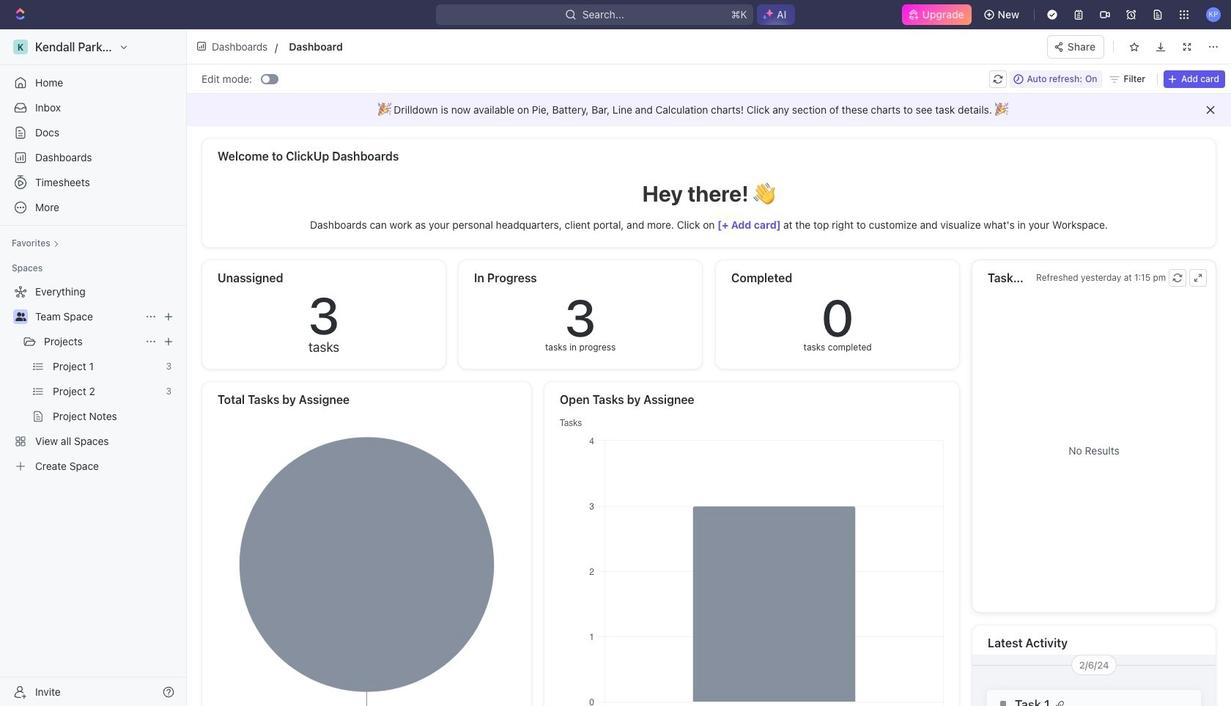 Task type: vqa. For each thing, say whether or not it's contained in the screenshot.
Onboarding checklist button element
no



Task type: locate. For each thing, give the bounding box(es) containing it.
user group image
[[15, 312, 26, 321]]

alert
[[187, 94, 1232, 126]]

kendall parks's workspace, , element
[[13, 40, 28, 54]]

None text field
[[289, 37, 609, 56]]

sidebar navigation
[[0, 29, 190, 706]]

tree
[[6, 280, 180, 478]]

tree inside sidebar navigation
[[6, 280, 180, 478]]



